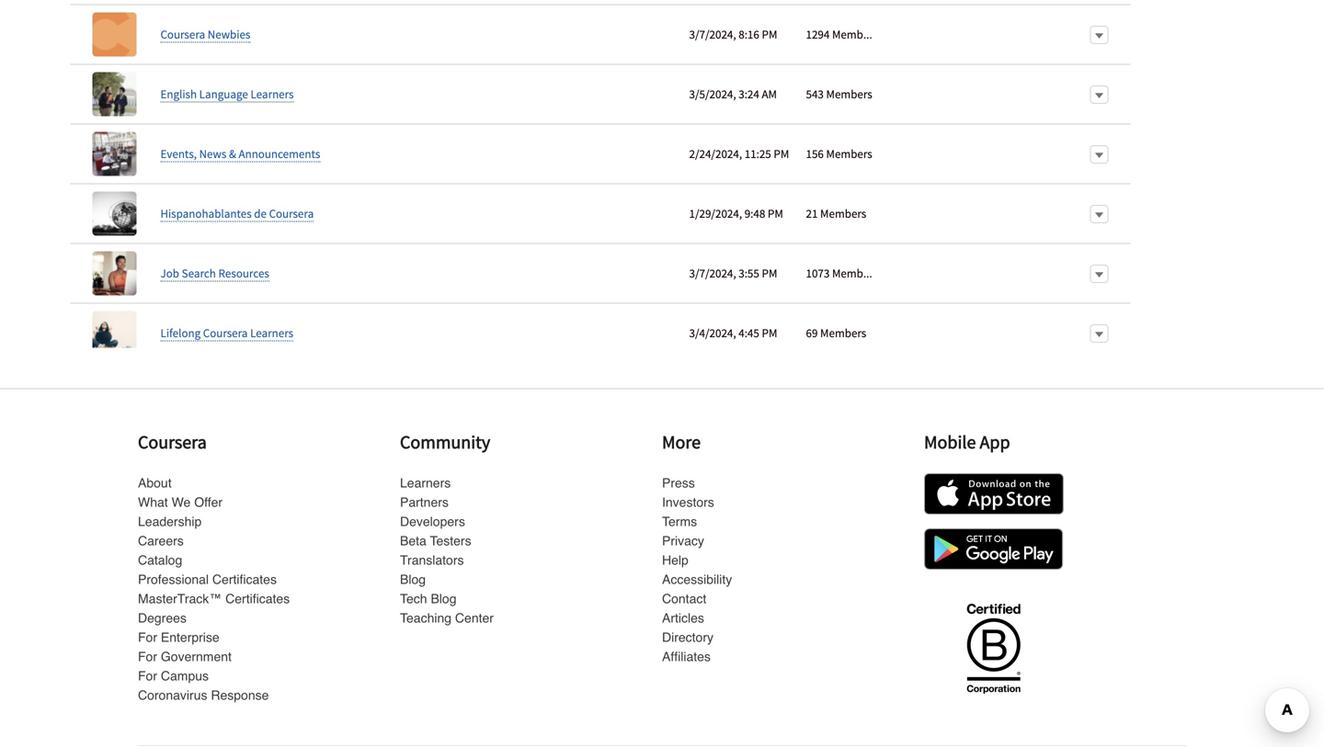 Task type: describe. For each thing, give the bounding box(es) containing it.
partners link
[[400, 495, 449, 510]]

contact link
[[662, 592, 707, 606]]

directory
[[662, 630, 714, 645]]

campus
[[161, 669, 209, 684]]

community
[[400, 431, 490, 454]]

job search resources link
[[160, 266, 269, 282]]

543 members
[[806, 87, 872, 102]]

english language learners
[[160, 87, 294, 102]]

partners
[[400, 495, 449, 510]]

members for 156 members
[[826, 146, 872, 162]]

testers
[[430, 534, 471, 548]]

1294 members
[[806, 27, 878, 42]]

center
[[455, 611, 494, 626]]

coronavirus
[[138, 688, 207, 703]]

69 members
[[806, 326, 866, 341]]

affiliates link
[[662, 650, 711, 664]]

blog link
[[400, 572, 426, 587]]

21 members
[[806, 206, 866, 221]]

learners link
[[400, 476, 451, 491]]

3/4/2024, 4:45 pm
[[689, 326, 777, 341]]

543
[[806, 87, 824, 102]]

coursera right de
[[269, 206, 314, 221]]

for government link
[[138, 650, 232, 664]]

pm for 1/29/2024, 9:48 pm
[[768, 206, 783, 221]]

3:55
[[739, 266, 759, 281]]

help link
[[662, 553, 689, 568]]

hispanohablantes
[[160, 206, 252, 221]]

accessibility
[[662, 572, 732, 587]]

for enterprise link
[[138, 630, 220, 645]]

we
[[172, 495, 191, 510]]

1 for from the top
[[138, 630, 157, 645]]

hispanohablantes de coursera
[[160, 206, 314, 221]]

&
[[229, 146, 236, 162]]

collaborationgroup image for hispanohablantes de coursera
[[92, 192, 137, 236]]

about link
[[138, 476, 172, 491]]

privacy link
[[662, 534, 704, 548]]

4:45
[[739, 326, 759, 341]]

mastertrack™
[[138, 592, 222, 606]]

de
[[254, 206, 267, 221]]

events, news & announcements link
[[160, 146, 320, 162]]

3/7/2024, 3:55 pm
[[689, 266, 777, 281]]

government
[[161, 650, 232, 664]]

terms link
[[662, 514, 697, 529]]

what
[[138, 495, 168, 510]]

members for 1294 members
[[832, 27, 878, 42]]

tech
[[400, 592, 427, 606]]

pm for 3/7/2024, 8:16 pm
[[762, 27, 777, 42]]

collaborationgroup image for english language learners
[[92, 72, 137, 117]]

leadership link
[[138, 514, 202, 529]]

learners for lifelong coursera learners
[[250, 326, 293, 341]]

2 for from the top
[[138, 650, 157, 664]]

lifelong coursera learners
[[160, 326, 293, 341]]

collaborationgroup image for lifelong coursera learners
[[92, 312, 137, 356]]

job search resources
[[160, 266, 269, 281]]

search
[[182, 266, 216, 281]]

app
[[980, 431, 1010, 454]]

3/5/2024, 3:24 am
[[689, 87, 777, 102]]

for campus link
[[138, 669, 209, 684]]

collaborationgroup image for events, news & announcements
[[92, 132, 137, 176]]

translators
[[400, 553, 464, 568]]

enterprise
[[161, 630, 220, 645]]

accessibility link
[[662, 572, 732, 587]]

about
[[138, 476, 172, 491]]

investors link
[[662, 495, 714, 510]]

pm for 3/4/2024, 4:45 pm
[[762, 326, 777, 341]]

3/7/2024, for 3/7/2024, 8:16 pm
[[689, 27, 736, 42]]

8:16
[[739, 27, 759, 42]]

more
[[662, 431, 701, 454]]

members for 543 members
[[826, 87, 872, 102]]

developers
[[400, 514, 465, 529]]

mobile app
[[924, 431, 1010, 454]]

tech blog link
[[400, 592, 457, 606]]

3/7/2024, 8:16 pm
[[689, 27, 777, 42]]

collaborationgroup image for job search resources
[[92, 252, 137, 296]]

affiliates
[[662, 650, 711, 664]]

1 vertical spatial certificates
[[225, 592, 290, 606]]

lifelong coursera learners link
[[160, 326, 293, 342]]

1073
[[806, 266, 830, 281]]

1073 members
[[806, 266, 878, 281]]

what we offer link
[[138, 495, 223, 510]]

teaching
[[400, 611, 452, 626]]

1294
[[806, 27, 830, 42]]

catalog
[[138, 553, 182, 568]]



Task type: vqa. For each thing, say whether or not it's contained in the screenshot.
CollaborationGroup image related to Job Search Resources
yes



Task type: locate. For each thing, give the bounding box(es) containing it.
learners for english language learners
[[251, 87, 294, 102]]

3/7/2024, left 3:55
[[689, 266, 736, 281]]

professional
[[138, 572, 209, 587]]

collaborationgroup image left english
[[92, 72, 137, 117]]

1 collaborationgroup image from the top
[[92, 72, 137, 117]]

3/7/2024, for 3/7/2024, 3:55 pm
[[689, 266, 736, 281]]

members right 1294
[[832, 27, 878, 42]]

articles
[[662, 611, 704, 626]]

collaborationgroup image left lifelong on the left
[[92, 312, 137, 356]]

coursera up "about"
[[138, 431, 207, 454]]

3 collaborationgroup image from the top
[[92, 192, 137, 236]]

pm
[[762, 27, 777, 42], [774, 146, 789, 162], [768, 206, 783, 221], [762, 266, 777, 281], [762, 326, 777, 341]]

blog up teaching center link on the bottom of page
[[431, 592, 457, 606]]

pm for 3/7/2024, 3:55 pm
[[762, 266, 777, 281]]

0 vertical spatial for
[[138, 630, 157, 645]]

3 collaborationgroup image from the top
[[92, 312, 137, 356]]

for down degrees
[[138, 630, 157, 645]]

coursera logo image
[[956, 593, 1031, 703]]

3/7/2024,
[[689, 27, 736, 42], [689, 266, 736, 281]]

pm right 4:45
[[762, 326, 777, 341]]

collaborationgroup image left "hispanohablantes"
[[92, 192, 137, 236]]

careers link
[[138, 534, 184, 548]]

coursera right lifelong on the left
[[203, 326, 248, 341]]

2 vertical spatial for
[[138, 669, 157, 684]]

1 vertical spatial collaborationgroup image
[[92, 252, 137, 296]]

1 vertical spatial collaborationgroup image
[[92, 132, 137, 176]]

careers
[[138, 534, 184, 548]]

0 vertical spatial certificates
[[212, 572, 277, 587]]

1 vertical spatial blog
[[431, 592, 457, 606]]

learners partners developers beta testers translators blog tech blog teaching center
[[400, 476, 494, 626]]

members right 69
[[820, 326, 866, 341]]

mobile
[[924, 431, 976, 454]]

collaborationgroup image left "coursera newbies" link
[[92, 13, 137, 57]]

resources
[[218, 266, 269, 281]]

pm right the '8:16'
[[762, 27, 777, 42]]

degrees
[[138, 611, 187, 626]]

for up the coronavirus
[[138, 669, 157, 684]]

1 vertical spatial learners
[[250, 326, 293, 341]]

0 vertical spatial collaborationgroup image
[[92, 13, 137, 57]]

leadership
[[138, 514, 202, 529]]

2 collaborationgroup image from the top
[[92, 132, 137, 176]]

members for 69 members
[[820, 326, 866, 341]]

1 horizontal spatial blog
[[431, 592, 457, 606]]

69
[[806, 326, 818, 341]]

beta
[[400, 534, 427, 548]]

pm right 3:55
[[762, 266, 777, 281]]

21
[[806, 206, 818, 221]]

members for 1073 members
[[832, 266, 878, 281]]

lifelong
[[160, 326, 201, 341]]

2 vertical spatial collaborationgroup image
[[92, 312, 137, 356]]

2 collaborationgroup image from the top
[[92, 252, 137, 296]]

blog up tech
[[400, 572, 426, 587]]

teaching center link
[[400, 611, 494, 626]]

for
[[138, 630, 157, 645], [138, 650, 157, 664], [138, 669, 157, 684]]

0 vertical spatial 3/7/2024,
[[689, 27, 736, 42]]

0 vertical spatial learners
[[251, 87, 294, 102]]

2 vertical spatial collaborationgroup image
[[92, 192, 137, 236]]

am
[[762, 87, 777, 102]]

hispanohablantes de coursera link
[[160, 206, 314, 222]]

articles link
[[662, 611, 704, 626]]

0 vertical spatial collaborationgroup image
[[92, 72, 137, 117]]

members right 543
[[826, 87, 872, 102]]

contact
[[662, 592, 707, 606]]

156
[[806, 146, 824, 162]]

1 vertical spatial 3/7/2024,
[[689, 266, 736, 281]]

3/4/2024,
[[689, 326, 736, 341]]

3:24
[[739, 87, 759, 102]]

mastertrack™ certificates link
[[138, 592, 290, 606]]

collaborationgroup image left job
[[92, 252, 137, 296]]

pm right 9:48
[[768, 206, 783, 221]]

3/7/2024, left the '8:16'
[[689, 27, 736, 42]]

1/29/2024, 9:48 pm
[[689, 206, 783, 221]]

1 3/7/2024, from the top
[[689, 27, 736, 42]]

response
[[211, 688, 269, 703]]

collaborationgroup image left events,
[[92, 132, 137, 176]]

english
[[160, 87, 197, 102]]

3 for from the top
[[138, 669, 157, 684]]

pm right the 11:25
[[774, 146, 789, 162]]

news
[[199, 146, 227, 162]]

privacy
[[662, 534, 704, 548]]

certificates up mastertrack™ certificates link
[[212, 572, 277, 587]]

terms
[[662, 514, 697, 529]]

beta testers link
[[400, 534, 471, 548]]

2/24/2024, 11:25 pm
[[689, 146, 789, 162]]

press link
[[662, 476, 695, 491]]

catalog link
[[138, 553, 182, 568]]

learners inside "learners partners developers beta testers translators blog tech blog teaching center"
[[400, 476, 451, 491]]

coursera left newbies
[[160, 27, 205, 42]]

help
[[662, 553, 689, 568]]

learners
[[251, 87, 294, 102], [250, 326, 293, 341], [400, 476, 451, 491]]

members right "156"
[[826, 146, 872, 162]]

announcements
[[239, 146, 320, 162]]

certificates
[[212, 572, 277, 587], [225, 592, 290, 606]]

cell
[[682, 0, 799, 4], [799, 0, 881, 4], [881, 0, 1083, 4], [1083, 0, 1131, 4], [881, 4, 1083, 64], [881, 64, 1083, 124], [881, 124, 1083, 184], [881, 184, 1083, 243], [881, 243, 1083, 303], [881, 303, 1083, 363]]

0 horizontal spatial blog
[[400, 572, 426, 587]]

degrees link
[[138, 611, 187, 626]]

for up for campus 'link'
[[138, 650, 157, 664]]

members right 1073
[[832, 266, 878, 281]]

members for 21 members
[[820, 206, 866, 221]]

collaborationgroup image
[[92, 72, 137, 117], [92, 132, 137, 176], [92, 192, 137, 236]]

1/29/2024,
[[689, 206, 742, 221]]

2 vertical spatial learners
[[400, 476, 451, 491]]

9:48
[[745, 206, 765, 221]]

learners up partners
[[400, 476, 451, 491]]

press investors terms privacy help accessibility contact articles directory affiliates
[[662, 476, 732, 664]]

coursera newbies link
[[160, 27, 250, 43]]

directory link
[[662, 630, 714, 645]]

blog
[[400, 572, 426, 587], [431, 592, 457, 606]]

members
[[832, 27, 878, 42], [826, 87, 872, 102], [826, 146, 872, 162], [820, 206, 866, 221], [832, 266, 878, 281], [820, 326, 866, 341]]

1 collaborationgroup image from the top
[[92, 13, 137, 57]]

newbies
[[208, 27, 250, 42]]

pm for 2/24/2024, 11:25 pm
[[774, 146, 789, 162]]

coronavirus response link
[[138, 688, 269, 703]]

certificates down professional certificates link
[[225, 592, 290, 606]]

collaborationgroup image for coursera newbies
[[92, 13, 137, 57]]

translators link
[[400, 553, 464, 568]]

learners right language
[[251, 87, 294, 102]]

events,
[[160, 146, 197, 162]]

coursera
[[160, 27, 205, 42], [269, 206, 314, 221], [203, 326, 248, 341], [138, 431, 207, 454]]

1 vertical spatial for
[[138, 650, 157, 664]]

2 3/7/2024, from the top
[[689, 266, 736, 281]]

11:25
[[745, 146, 771, 162]]

job
[[160, 266, 179, 281]]

professional certificates link
[[138, 572, 277, 587]]

english language learners link
[[160, 87, 294, 103]]

collaborationgroup image
[[92, 13, 137, 57], [92, 252, 137, 296], [92, 312, 137, 356]]

language
[[199, 87, 248, 102]]

members right 21
[[820, 206, 866, 221]]

2/24/2024,
[[689, 146, 742, 162]]

press
[[662, 476, 695, 491]]

learners down the resources
[[250, 326, 293, 341]]

events, news & announcements
[[160, 146, 320, 162]]

0 vertical spatial blog
[[400, 572, 426, 587]]



